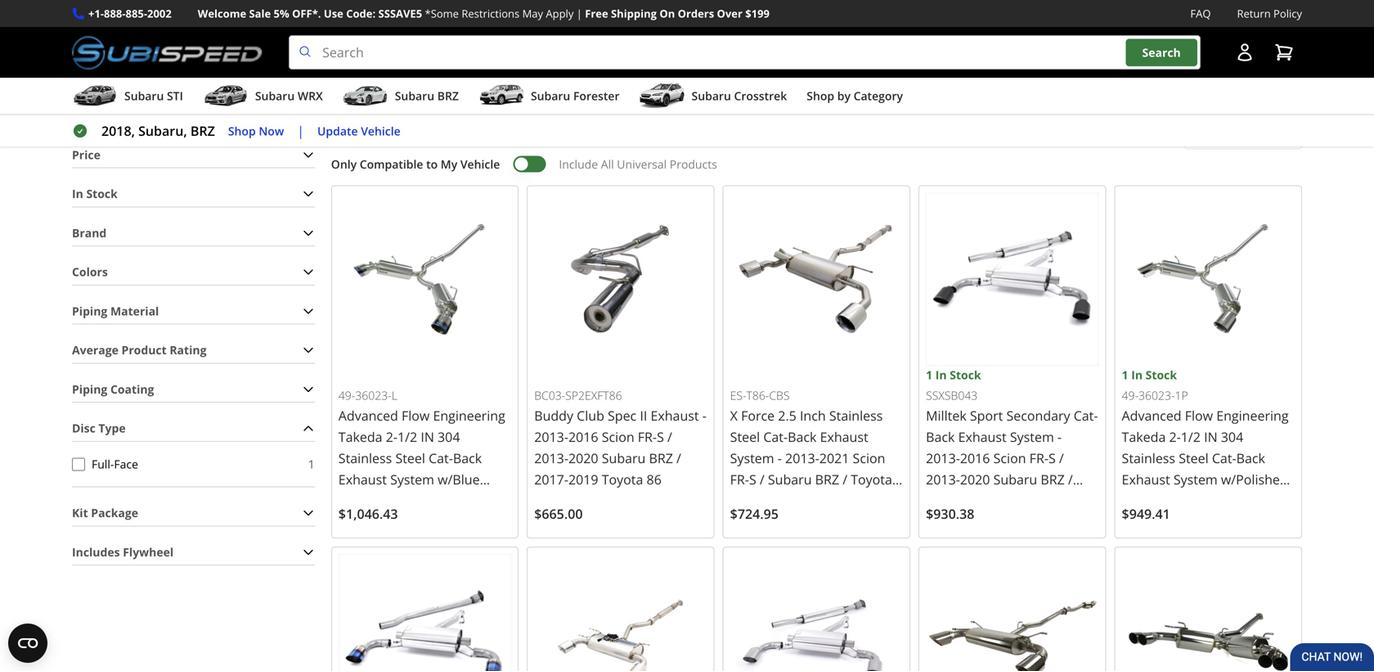 Task type: locate. For each thing, give the bounding box(es) containing it.
steel down 1p
[[1180, 449, 1209, 467]]

vehicle right my
[[461, 156, 500, 172]]

2019 up $665.00 at the left of page
[[569, 471, 599, 488]]

0 horizontal spatial takeda
[[339, 428, 383, 446]]

back down milltek on the bottom right of the page
[[927, 428, 955, 446]]

0 horizontal spatial in
[[421, 428, 434, 446]]

0 horizontal spatial milltek sport secondary cat-back exhaust system - 2013-2016 scion fr-s / 2013-2020 subaru brz / 2017-2020 toyota 86 image
[[731, 554, 904, 671]]

steel inside 1 in stock 49-36023-1p advanced flow engineering takeda 2-1/2 in 304 stainless steel cat-back exhaust system w/polished tip h4-2.0l - 2013-2016 scion fr-s / 2013-2020 subaru brz / 2017-2019 toyota 86
[[1180, 449, 1209, 467]]

2 1/2 from the left
[[1182, 428, 1201, 446]]

takeda up '$949.41'
[[1123, 428, 1167, 446]]

stainless right inch
[[830, 407, 883, 424]]

my
[[441, 156, 458, 172]]

advanced down 1p
[[1123, 407, 1182, 424]]

piping down colors
[[72, 303, 107, 319]]

subaru down $1,046.43 on the left of page
[[339, 534, 383, 552]]

- right '$949.41'
[[1194, 492, 1199, 509]]

885-
[[126, 6, 147, 21]]

stainless up flame
[[339, 449, 392, 467]]

toyota
[[602, 471, 644, 488], [851, 471, 893, 488], [994, 492, 1036, 509], [339, 556, 380, 573], [1123, 556, 1164, 573]]

subaru left the sti
[[124, 88, 164, 104]]

2- down the l
[[386, 428, 398, 446]]

2 horizontal spatial 2019
[[1240, 534, 1270, 552]]

s
[[657, 428, 664, 446], [1049, 449, 1056, 467], [750, 471, 757, 488], [427, 513, 434, 531], [1178, 513, 1185, 531]]

flow inside 1 in stock 49-36023-1p advanced flow engineering takeda 2-1/2 in 304 stainless steel cat-back exhaust system w/polished tip h4-2.0l - 2013-2016 scion fr-s / 2013-2020 subaru brz / 2017-2019 toyota 86
[[1186, 407, 1214, 424]]

scion inside 1 in stock ssxsb043 milltek sport secondary cat- back exhaust system - 2013-2016 scion fr-s / 2013-2020 subaru brz / 2017-2020 toyota 86
[[994, 449, 1027, 467]]

86
[[647, 471, 662, 488], [1039, 492, 1054, 509], [731, 492, 746, 509], [384, 556, 399, 573], [1167, 556, 1182, 573]]

subispeed logo image
[[72, 35, 263, 70]]

update vehicle
[[318, 123, 401, 139]]

full-
[[92, 456, 114, 472]]

1 horizontal spatial 304
[[1222, 428, 1244, 446]]

sale
[[249, 6, 271, 21]]

2- inside 1 in stock 49-36023-1p advanced flow engineering takeda 2-1/2 in 304 stainless steel cat-back exhaust system w/polished tip h4-2.0l - 2013-2016 scion fr-s / 2013-2020 subaru brz / 2017-2019 toyota 86
[[1170, 428, 1182, 446]]

type
[[99, 420, 126, 436]]

1 horizontal spatial 1
[[927, 367, 933, 383]]

- left x
[[703, 407, 707, 424]]

1 vertical spatial vehicle
[[461, 156, 500, 172]]

x
[[731, 407, 738, 424]]

stock for milltek sport secondary cat- back exhaust system - 2013-2016 scion fr-s / 2013-2020 subaru brz / 2017-2020 toyota 86
[[950, 367, 982, 383]]

0 horizontal spatial tip
[[379, 492, 397, 509]]

0 horizontal spatial h4-
[[401, 492, 422, 509]]

fr- inside es-t86-cbs x force 2.5 inch stainless steel cat-back exhaust system - 2013-2021 scion fr-s / subaru brz / toyota 86
[[731, 471, 750, 488]]

1 1/2 from the left
[[398, 428, 418, 446]]

2 49- from the left
[[1123, 388, 1139, 403]]

sti
[[167, 88, 183, 104]]

1 horizontal spatial vehicle
[[461, 156, 500, 172]]

engineering up w/polished
[[1217, 407, 1289, 424]]

sp2exft86
[[566, 388, 623, 403]]

1 horizontal spatial milltek sport secondary cat-back exhaust system - 2013-2016 scion fr-s / 2013-2020 subaru brz / 2017-2020 toyota 86 image
[[927, 193, 1100, 366]]

flow
[[402, 407, 430, 424], [1186, 407, 1214, 424]]

304
[[438, 428, 460, 446], [1222, 428, 1244, 446]]

0 horizontal spatial advanced
[[339, 407, 398, 424]]

stainless inside 49-36023-l advanced flow engineering takeda 2-1/2 in 304 stainless steel cat-back exhaust system w/blue flame tip h4-2.0l - 2013- 2016 scion fr-s / 2013-2020 subaru brz / 2017-2019 toyota 86
[[339, 449, 392, 467]]

1 horizontal spatial 2019
[[569, 471, 599, 488]]

1 horizontal spatial tip
[[1123, 492, 1141, 509]]

exhaust down sport
[[959, 428, 1007, 446]]

1 horizontal spatial in
[[1205, 428, 1218, 446]]

/
[[668, 428, 673, 446], [677, 449, 682, 467], [1060, 449, 1065, 467], [1069, 471, 1074, 488], [760, 471, 765, 488], [843, 471, 848, 488], [438, 513, 443, 531], [1188, 513, 1193, 531], [413, 534, 418, 552], [1197, 534, 1202, 552]]

0 horizontal spatial in
[[72, 186, 83, 201]]

back up w/blue
[[453, 449, 482, 467]]

304 inside 49-36023-l advanced flow engineering takeda 2-1/2 in 304 stainless steel cat-back exhaust system w/blue flame tip h4-2.0l - 2013- 2016 scion fr-s / 2013-2020 subaru brz / 2017-2019 toyota 86
[[438, 428, 460, 446]]

cat- up w/polished
[[1213, 449, 1237, 467]]

rating
[[170, 342, 207, 358]]

shop left by
[[807, 88, 835, 104]]

in for advanced flow engineering takeda 2-1/2 in 304 stainless steel cat-back exhaust system w/polished tip h4-2.0l - 2013-2016 scion fr-s / 2013-2020 subaru brz / 2017-2019 toyota 86
[[1132, 367, 1143, 383]]

stock
[[86, 186, 118, 201], [950, 367, 982, 383], [1146, 367, 1178, 383]]

return policy link
[[1238, 5, 1303, 22]]

system inside es-t86-cbs x force 2.5 inch stainless steel cat-back exhaust system - 2013-2021 scion fr-s / subaru brz / toyota 86
[[731, 449, 775, 467]]

1 advanced from the left
[[339, 407, 398, 424]]

shop left now
[[228, 123, 256, 139]]

1 piping from the top
[[72, 303, 107, 319]]

subaru sti button
[[72, 81, 183, 114]]

1 inside 1 in stock ssxsb043 milltek sport secondary cat- back exhaust system - 2013-2016 scion fr-s / 2013-2020 subaru brz / 2017-2020 toyota 86
[[927, 367, 933, 383]]

cat- inside 49-36023-l advanced flow engineering takeda 2-1/2 in 304 stainless steel cat-back exhaust system w/blue flame tip h4-2.0l - 2013- 2016 scion fr-s / 2013-2020 subaru brz / 2017-2019 toyota 86
[[429, 449, 453, 467]]

subaru down secondary
[[994, 471, 1038, 488]]

1 horizontal spatial 49-
[[1123, 388, 1139, 403]]

subaru inside 1 in stock ssxsb043 milltek sport secondary cat- back exhaust system - 2013-2016 scion fr-s / 2013-2020 subaru brz / 2017-2020 toyota 86
[[994, 471, 1038, 488]]

engineering up w/blue
[[433, 407, 506, 424]]

piping material
[[72, 303, 159, 319]]

return policy
[[1238, 6, 1303, 21]]

brz inside es-t86-cbs x force 2.5 inch stainless steel cat-back exhaust system - 2013-2021 scion fr-s / subaru brz / toyota 86
[[816, 471, 840, 488]]

2.0l
[[422, 492, 447, 509], [1166, 492, 1191, 509]]

cat- up w/blue
[[429, 449, 453, 467]]

category
[[854, 88, 904, 104]]

2002
[[147, 6, 172, 21]]

1 vertical spatial milltek sport secondary cat-back exhaust system - 2013-2016 scion fr-s / 2013-2020 subaru brz / 2017-2020 toyota 86 image
[[731, 554, 904, 671]]

2019 inside 1 in stock 49-36023-1p advanced flow engineering takeda 2-1/2 in 304 stainless steel cat-back exhaust system w/polished tip h4-2.0l - 2013-2016 scion fr-s / 2013-2020 subaru brz / 2017-2019 toyota 86
[[1240, 534, 1270, 552]]

brz inside 1 in stock ssxsb043 milltek sport secondary cat- back exhaust system - 2013-2016 scion fr-s / 2013-2020 subaru brz / 2017-2020 toyota 86
[[1041, 471, 1065, 488]]

$1,046.43
[[339, 505, 398, 523]]

sport
[[971, 407, 1004, 424]]

subaru up now
[[255, 88, 295, 104]]

by
[[838, 88, 851, 104]]

1 36023- from the left
[[355, 388, 392, 403]]

0 horizontal spatial 36023-
[[355, 388, 392, 403]]

back up w/polished
[[1237, 449, 1266, 467]]

stock up ssxsb043 on the bottom of the page
[[950, 367, 982, 383]]

1 horizontal spatial 1/2
[[1182, 428, 1201, 446]]

0 horizontal spatial flow
[[402, 407, 430, 424]]

stock up brand
[[86, 186, 118, 201]]

exhaust right ii
[[651, 407, 699, 424]]

scion inside bc03-sp2exft86 buddy club spec ii exhaust - 2013-2016 scion fr-s / 2013-2020 subaru brz / 2017-2019 toyota 86
[[602, 428, 635, 446]]

fr- inside bc03-sp2exft86 buddy club spec ii exhaust - 2013-2016 scion fr-s / 2013-2020 subaru brz / 2017-2019 toyota 86
[[638, 428, 657, 446]]

cat- inside es-t86-cbs x force 2.5 inch stainless steel cat-back exhaust system - 2013-2021 scion fr-s / subaru brz / toyota 86
[[764, 428, 788, 446]]

1 horizontal spatial 2.0l
[[1166, 492, 1191, 509]]

- inside 49-36023-l advanced flow engineering takeda 2-1/2 in 304 stainless steel cat-back exhaust system w/blue flame tip h4-2.0l - 2013- 2016 scion fr-s / 2013-2020 subaru brz / 2017-2019 toyota 86
[[451, 492, 455, 509]]

system left w/blue
[[390, 471, 435, 488]]

exhaust up 2021 on the bottom right
[[821, 428, 869, 446]]

update
[[318, 123, 358, 139]]

buddy
[[535, 407, 574, 424]]

free
[[585, 6, 609, 21]]

stock inside in stock 'dropdown button'
[[86, 186, 118, 201]]

shop inside dropdown button
[[807, 88, 835, 104]]

2016 inside 1 in stock 49-36023-1p advanced flow engineering takeda 2-1/2 in 304 stainless steel cat-back exhaust system w/polished tip h4-2.0l - 2013-2016 scion fr-s / 2013-2020 subaru brz / 2017-2019 toyota 86
[[1236, 492, 1266, 509]]

scion
[[602, 428, 635, 446], [994, 449, 1027, 467], [853, 449, 886, 467], [372, 513, 405, 531], [1123, 513, 1155, 531]]

milltek sport secondary cat-back exhaust system - 2013-2016 scion fr-s / 2013-2020 subaru brz / 2017-2020 toyota 86 image
[[927, 193, 1100, 366], [731, 554, 904, 671]]

to
[[426, 156, 438, 172]]

cat- right secondary
[[1074, 407, 1099, 424]]

2019 down w/blue
[[456, 534, 486, 552]]

1 in from the left
[[421, 428, 434, 446]]

stock up 1p
[[1146, 367, 1178, 383]]

steel inside es-t86-cbs x force 2.5 inch stainless steel cat-back exhaust system - 2013-2021 scion fr-s / subaru brz / toyota 86
[[731, 428, 760, 446]]

subaru right a subaru brz thumbnail image
[[395, 88, 435, 104]]

1 horizontal spatial shop
[[807, 88, 835, 104]]

1 horizontal spatial flow
[[1186, 407, 1214, 424]]

-
[[703, 407, 707, 424], [1058, 428, 1062, 446], [778, 449, 782, 467], [451, 492, 455, 509], [1194, 492, 1199, 509]]

| left free
[[577, 6, 583, 21]]

piping inside dropdown button
[[72, 303, 107, 319]]

0 horizontal spatial 304
[[438, 428, 460, 446]]

back
[[927, 428, 955, 446], [788, 428, 817, 446], [453, 449, 482, 467], [1237, 449, 1266, 467]]

0 vertical spatial milltek sport secondary cat-back exhaust system - 2013-2016 scion fr-s / 2013-2020 subaru brz / 2017-2020 toyota 86 image
[[927, 193, 1100, 366]]

in inside 1 in stock 49-36023-1p advanced flow engineering takeda 2-1/2 in 304 stainless steel cat-back exhaust system w/polished tip h4-2.0l - 2013-2016 scion fr-s / 2013-2020 subaru brz / 2017-2019 toyota 86
[[1132, 367, 1143, 383]]

2016 down sport
[[961, 449, 991, 467]]

disc type
[[72, 420, 126, 436]]

steel inside 49-36023-l advanced flow engineering takeda 2-1/2 in 304 stainless steel cat-back exhaust system w/blue flame tip h4-2.0l - 2013- 2016 scion fr-s / 2013-2020 subaru brz / 2017-2019 toyota 86
[[396, 449, 426, 467]]

orders
[[678, 6, 715, 21]]

2016 down flame
[[339, 513, 369, 531]]

49- left 1p
[[1123, 388, 1139, 403]]

bc03-sp2exft86 buddy club spec ii exhaust - 2013-2016 scion fr-s / 2013-2020 subaru brz / 2017-2019 toyota 86
[[535, 388, 707, 488]]

colors
[[72, 264, 108, 280]]

1 vertical spatial shop
[[228, 123, 256, 139]]

1 horizontal spatial h4-
[[1144, 492, 1166, 509]]

a subaru brz thumbnail image image
[[343, 84, 389, 108]]

es-t86-cbs x force 2.5 inch stainless steel cat-back exhaust system - 2013-2021 scion fr-s / subaru brz / toyota 86
[[731, 388, 893, 509]]

1 vertical spatial piping
[[72, 381, 107, 397]]

scion inside 1 in stock 49-36023-1p advanced flow engineering takeda 2-1/2 in 304 stainless steel cat-back exhaust system w/polished tip h4-2.0l - 2013-2016 scion fr-s / 2013-2020 subaru brz / 2017-2019 toyota 86
[[1123, 513, 1155, 531]]

1 h4- from the left
[[401, 492, 422, 509]]

back inside 1 in stock ssxsb043 milltek sport secondary cat- back exhaust system - 2013-2016 scion fr-s / 2013-2020 subaru brz / 2017-2020 toyota 86
[[927, 428, 955, 446]]

apply
[[546, 6, 574, 21]]

2 horizontal spatial stock
[[1146, 367, 1178, 383]]

in inside 'dropdown button'
[[72, 186, 83, 201]]

0 horizontal spatial shop
[[228, 123, 256, 139]]

includes flywheel
[[72, 544, 174, 560]]

s inside 1 in stock 49-36023-1p advanced flow engineering takeda 2-1/2 in 304 stainless steel cat-back exhaust system w/polished tip h4-2.0l - 2013-2016 scion fr-s / 2013-2020 subaru brz / 2017-2019 toyota 86
[[1178, 513, 1185, 531]]

- inside es-t86-cbs x force 2.5 inch stainless steel cat-back exhaust system - 2013-2021 scion fr-s / subaru brz / toyota 86
[[778, 449, 782, 467]]

2 horizontal spatial steel
[[1180, 449, 1209, 467]]

0 horizontal spatial engineering
[[433, 407, 506, 424]]

piping inside dropdown button
[[72, 381, 107, 397]]

advanced down the l
[[339, 407, 398, 424]]

ssxsb043
[[927, 388, 978, 403]]

2 304 from the left
[[1222, 428, 1244, 446]]

subaru right a subaru crosstrek thumbnail image
[[692, 88, 732, 104]]

2 tip from the left
[[1123, 492, 1141, 509]]

subaru
[[124, 88, 164, 104], [255, 88, 295, 104], [395, 88, 435, 104], [531, 88, 571, 104], [692, 88, 732, 104], [602, 449, 646, 467], [994, 471, 1038, 488], [768, 471, 812, 488], [339, 534, 383, 552], [1123, 534, 1166, 552]]

86 inside 49-36023-l advanced flow engineering takeda 2-1/2 in 304 stainless steel cat-back exhaust system w/blue flame tip h4-2.0l - 2013- 2016 scion fr-s / 2013-2020 subaru brz / 2017-2019 toyota 86
[[384, 556, 399, 573]]

1 horizontal spatial 36023-
[[1139, 388, 1176, 403]]

exhaust up '$949.41'
[[1123, 471, 1171, 488]]

in inside 1 in stock ssxsb043 milltek sport secondary cat- back exhaust system - 2013-2016 scion fr-s / 2013-2020 subaru brz / 2017-2020 toyota 86
[[936, 367, 947, 383]]

search input field
[[289, 35, 1201, 70]]

0 vertical spatial piping
[[72, 303, 107, 319]]

49-36023-l advanced flow engineering takeda 2-1/2 in 304 stainless steel cat-back exhaust system w/blue flame tip h4-2.0l - 2013- 2016 scion fr-s / 2013-2020 subaru brz / 2017-2019 toyota 86
[[339, 388, 510, 573]]

system left w/polished
[[1174, 471, 1218, 488]]

1 in stock 49-36023-1p advanced flow engineering takeda 2-1/2 in 304 stainless steel cat-back exhaust system w/polished tip h4-2.0l - 2013-2016 scion fr-s / 2013-2020 subaru brz / 2017-2019 toyota 86
[[1123, 367, 1289, 573]]

- down secondary
[[1058, 428, 1062, 446]]

2020 inside 49-36023-l advanced flow engineering takeda 2-1/2 in 304 stainless steel cat-back exhaust system w/blue flame tip h4-2.0l - 2013- 2016 scion fr-s / 2013-2020 subaru brz / 2017-2019 toyota 86
[[480, 513, 510, 531]]

2017- inside 49-36023-l advanced flow engineering takeda 2-1/2 in 304 stainless steel cat-back exhaust system w/blue flame tip h4-2.0l - 2013- 2016 scion fr-s / 2013-2020 subaru brz / 2017-2019 toyota 86
[[422, 534, 456, 552]]

toyota inside 49-36023-l advanced flow engineering takeda 2-1/2 in 304 stainless steel cat-back exhaust system w/blue flame tip h4-2.0l - 2013- 2016 scion fr-s / 2013-2020 subaru brz / 2017-2019 toyota 86
[[339, 556, 380, 573]]

2 2- from the left
[[1170, 428, 1182, 446]]

0 horizontal spatial 2019
[[456, 534, 486, 552]]

1 horizontal spatial stainless
[[830, 407, 883, 424]]

0 vertical spatial shop
[[807, 88, 835, 104]]

2020 inside 1 in stock 49-36023-1p advanced flow engineering takeda 2-1/2 in 304 stainless steel cat-back exhaust system w/polished tip h4-2.0l - 2013-2016 scion fr-s / 2013-2020 subaru brz / 2017-2019 toyota 86
[[1231, 513, 1261, 531]]

toyota inside 1 in stock ssxsb043 milltek sport secondary cat- back exhaust system - 2013-2016 scion fr-s / 2013-2020 subaru brz / 2017-2020 toyota 86
[[994, 492, 1036, 509]]

1 horizontal spatial |
[[577, 6, 583, 21]]

subaru down spec
[[602, 449, 646, 467]]

0 horizontal spatial stock
[[86, 186, 118, 201]]

2 36023- from the left
[[1139, 388, 1176, 403]]

2 2.0l from the left
[[1166, 492, 1191, 509]]

304 up w/blue
[[438, 428, 460, 446]]

es-
[[731, 388, 747, 403]]

2 takeda from the left
[[1123, 428, 1167, 446]]

piping down average
[[72, 381, 107, 397]]

package
[[91, 505, 138, 521]]

2 in from the left
[[1205, 428, 1218, 446]]

1 takeda from the left
[[339, 428, 383, 446]]

welcome
[[198, 6, 246, 21]]

x force 2.5 inch stainless steel cat-back exhaust system - 2013-2021 scion fr-s / subaru brz / toyota 86 image
[[731, 193, 904, 366]]

price button
[[72, 142, 315, 167]]

0 horizontal spatial 1/2
[[398, 428, 418, 446]]

1 304 from the left
[[438, 428, 460, 446]]

kit
[[72, 505, 88, 521]]

0 horizontal spatial 2-
[[386, 428, 398, 446]]

2019 down w/polished
[[1240, 534, 1270, 552]]

36023-
[[355, 388, 392, 403], [1139, 388, 1176, 403]]

304 up w/polished
[[1222, 428, 1244, 446]]

all
[[601, 156, 614, 172]]

l
[[392, 388, 398, 403]]

1 flow from the left
[[402, 407, 430, 424]]

1 for milltek
[[927, 367, 933, 383]]

2016 down w/polished
[[1236, 492, 1266, 509]]

2 horizontal spatial stainless
[[1123, 449, 1176, 467]]

takeda
[[339, 428, 383, 446], [1123, 428, 1167, 446]]

49- inside 49-36023-l advanced flow engineering takeda 2-1/2 in 304 stainless steel cat-back exhaust system w/blue flame tip h4-2.0l - 2013- 2016 scion fr-s / 2013-2020 subaru brz / 2017-2019 toyota 86
[[339, 388, 355, 403]]

1 tip from the left
[[379, 492, 397, 509]]

1 horizontal spatial steel
[[731, 428, 760, 446]]

toyota inside bc03-sp2exft86 buddy club spec ii exhaust - 2013-2016 scion fr-s / 2013-2020 subaru brz / 2017-2019 toyota 86
[[602, 471, 644, 488]]

steel down x
[[731, 428, 760, 446]]

stock inside 1 in stock ssxsb043 milltek sport secondary cat- back exhaust system - 2013-2016 scion fr-s / 2013-2020 subaru brz / 2017-2020 toyota 86
[[950, 367, 982, 383]]

subaru down '$949.41'
[[1123, 534, 1166, 552]]

in
[[72, 186, 83, 201], [936, 367, 947, 383], [1132, 367, 1143, 383]]

2- down 1p
[[1170, 428, 1182, 446]]

1/2 inside 49-36023-l advanced flow engineering takeda 2-1/2 in 304 stainless steel cat-back exhaust system w/blue flame tip h4-2.0l - 2013- 2016 scion fr-s / 2013-2020 subaru brz / 2017-2019 toyota 86
[[398, 428, 418, 446]]

2 flow from the left
[[1186, 407, 1214, 424]]

engineering inside 49-36023-l advanced flow engineering takeda 2-1/2 in 304 stainless steel cat-back exhaust system w/blue flame tip h4-2.0l - 2013- 2016 scion fr-s / 2013-2020 subaru brz / 2017-2019 toyota 86
[[433, 407, 506, 424]]

0 horizontal spatial stainless
[[339, 449, 392, 467]]

0 horizontal spatial vehicle
[[361, 123, 401, 139]]

stock inside 1 in stock 49-36023-1p advanced flow engineering takeda 2-1/2 in 304 stainless steel cat-back exhaust system w/polished tip h4-2.0l - 2013-2016 scion fr-s / 2013-2020 subaru brz / 2017-2019 toyota 86
[[1146, 367, 1178, 383]]

takeda up flame
[[339, 428, 383, 446]]

club
[[577, 407, 605, 424]]

0 horizontal spatial |
[[297, 122, 304, 140]]

exhaust up flame
[[339, 471, 387, 488]]

off*.
[[292, 6, 321, 21]]

engineering
[[433, 407, 506, 424], [1217, 407, 1289, 424]]

exhaust inside 49-36023-l advanced flow engineering takeda 2-1/2 in 304 stainless steel cat-back exhaust system w/blue flame tip h4-2.0l - 2013- 2016 scion fr-s / 2013-2020 subaru brz / 2017-2019 toyota 86
[[339, 471, 387, 488]]

1 horizontal spatial 2-
[[1170, 428, 1182, 446]]

stainless inside es-t86-cbs x force 2.5 inch stainless steel cat-back exhaust system - 2013-2021 scion fr-s / subaru brz / toyota 86
[[830, 407, 883, 424]]

2 horizontal spatial 1
[[1123, 367, 1129, 383]]

now
[[259, 123, 284, 139]]

milltek sport secondary cat-back exhaust system (non-resonated-burnt titanium tips) - 2013-2016 scion fr-s / 2013-2020 subaru brz / 2017-2020 toyota 86 image
[[339, 554, 512, 671]]

scion inside es-t86-cbs x force 2.5 inch stainless steel cat-back exhaust system - 2013-2021 scion fr-s / subaru brz / toyota 86
[[853, 449, 886, 467]]

1 horizontal spatial advanced
[[1123, 407, 1182, 424]]

system down force
[[731, 449, 775, 467]]

| right now
[[297, 122, 304, 140]]

1 horizontal spatial engineering
[[1217, 407, 1289, 424]]

2 h4- from the left
[[1144, 492, 1166, 509]]

2019 inside 49-36023-l advanced flow engineering takeda 2-1/2 in 304 stainless steel cat-back exhaust system w/blue flame tip h4-2.0l - 2013- 2016 scion fr-s / 2013-2020 subaru brz / 2017-2019 toyota 86
[[456, 534, 486, 552]]

faq
[[1191, 6, 1212, 21]]

1 49- from the left
[[339, 388, 355, 403]]

piping coating button
[[72, 377, 315, 402]]

2 piping from the top
[[72, 381, 107, 397]]

- inside 1 in stock ssxsb043 milltek sport secondary cat- back exhaust system - 2013-2016 scion fr-s / 2013-2020 subaru brz / 2017-2020 toyota 86
[[1058, 428, 1062, 446]]

cat- inside 1 in stock 49-36023-1p advanced flow engineering takeda 2-1/2 in 304 stainless steel cat-back exhaust system w/polished tip h4-2.0l - 2013-2016 scion fr-s / 2013-2020 subaru brz / 2017-2019 toyota 86
[[1213, 449, 1237, 467]]

back inside 1 in stock 49-36023-1p advanced flow engineering takeda 2-1/2 in 304 stainless steel cat-back exhaust system w/polished tip h4-2.0l - 2013-2016 scion fr-s / 2013-2020 subaru brz / 2017-2019 toyota 86
[[1237, 449, 1266, 467]]

toyota inside es-t86-cbs x force 2.5 inch stainless steel cat-back exhaust system - 2013-2021 scion fr-s / subaru brz / toyota 86
[[851, 471, 893, 488]]

2 engineering from the left
[[1217, 407, 1289, 424]]

- down '2.5'
[[778, 449, 782, 467]]

steel down the l
[[396, 449, 426, 467]]

subaru wrx button
[[203, 81, 323, 114]]

brz
[[438, 88, 459, 104], [191, 122, 215, 140], [649, 449, 673, 467], [1041, 471, 1065, 488], [816, 471, 840, 488], [386, 534, 410, 552], [1170, 534, 1194, 552]]

0 horizontal spatial 2.0l
[[422, 492, 447, 509]]

wrx
[[298, 88, 323, 104]]

shop now
[[228, 123, 284, 139]]

$930.38
[[927, 505, 975, 523]]

2 advanced from the left
[[1123, 407, 1182, 424]]

stainless up '$949.41'
[[1123, 449, 1176, 467]]

h4- inside 1 in stock 49-36023-1p advanced flow engineering takeda 2-1/2 in 304 stainless steel cat-back exhaust system w/polished tip h4-2.0l - 2013-2016 scion fr-s / 2013-2020 subaru brz / 2017-2019 toyota 86
[[1144, 492, 1166, 509]]

1 2- from the left
[[386, 428, 398, 446]]

0 horizontal spatial steel
[[396, 449, 426, 467]]

back down inch
[[788, 428, 817, 446]]

milltek 2.5" non-resonated full exhaust system - 2013-2016 scion fr-s / 2013-2020 subaru brz / 2017-2019 toyota 86 image
[[927, 554, 1100, 671]]

disc type button
[[72, 416, 315, 441]]

1 horizontal spatial stock
[[950, 367, 982, 383]]

exhaust inside 1 in stock ssxsb043 milltek sport secondary cat- back exhaust system - 2013-2016 scion fr-s / 2013-2020 subaru brz / 2017-2020 toyota 86
[[959, 428, 1007, 446]]

- inside bc03-sp2exft86 buddy club spec ii exhaust - 2013-2016 scion fr-s / 2013-2020 subaru brz / 2017-2019 toyota 86
[[703, 407, 707, 424]]

shop
[[807, 88, 835, 104], [228, 123, 256, 139]]

vehicle up 'compatible'
[[361, 123, 401, 139]]

0 vertical spatial vehicle
[[361, 123, 401, 139]]

shop by category button
[[807, 81, 904, 114]]

2019
[[569, 471, 599, 488], [456, 534, 486, 552], [1240, 534, 1270, 552]]

49- left the l
[[339, 388, 355, 403]]

subaru,
[[138, 122, 187, 140]]

- down w/blue
[[451, 492, 455, 509]]

1 engineering from the left
[[433, 407, 506, 424]]

2.0l inside 49-36023-l advanced flow engineering takeda 2-1/2 in 304 stainless steel cat-back exhaust system w/blue flame tip h4-2.0l - 2013- 2016 scion fr-s / 2013-2020 subaru brz / 2017-2019 toyota 86
[[422, 492, 447, 509]]

cat- down '2.5'
[[764, 428, 788, 446]]

1 2.0l from the left
[[422, 492, 447, 509]]

2017- inside bc03-sp2exft86 buddy club spec ii exhaust - 2013-2016 scion fr-s / 2013-2020 subaru brz / 2017-2019 toyota 86
[[535, 471, 569, 488]]

1 horizontal spatial takeda
[[1123, 428, 1167, 446]]

2 horizontal spatial in
[[1132, 367, 1143, 383]]

1 horizontal spatial in
[[936, 367, 947, 383]]

s inside 1 in stock ssxsb043 milltek sport secondary cat- back exhaust system - 2013-2016 scion fr-s / 2013-2020 subaru brz / 2017-2020 toyota 86
[[1049, 449, 1056, 467]]

304 inside 1 in stock 49-36023-1p advanced flow engineering takeda 2-1/2 in 304 stainless steel cat-back exhaust system w/polished tip h4-2.0l - 2013-2016 scion fr-s / 2013-2020 subaru brz / 2017-2019 toyota 86
[[1222, 428, 1244, 446]]

86 inside 1 in stock 49-36023-1p advanced flow engineering takeda 2-1/2 in 304 stainless steel cat-back exhaust system w/polished tip h4-2.0l - 2013-2016 scion fr-s / 2013-2020 subaru brz / 2017-2019 toyota 86
[[1167, 556, 1182, 573]]

universal
[[617, 156, 667, 172]]

subaru inside 49-36023-l advanced flow engineering takeda 2-1/2 in 304 stainless steel cat-back exhaust system w/blue flame tip h4-2.0l - 2013- 2016 scion fr-s / 2013-2020 subaru brz / 2017-2019 toyota 86
[[339, 534, 383, 552]]

scion inside 49-36023-l advanced flow engineering takeda 2-1/2 in 304 stainless steel cat-back exhaust system w/blue flame tip h4-2.0l - 2013- 2016 scion fr-s / 2013-2020 subaru brz / 2017-2019 toyota 86
[[372, 513, 405, 531]]

0 horizontal spatial 49-
[[339, 388, 355, 403]]

subaru up $724.95
[[768, 471, 812, 488]]

2018,
[[101, 122, 135, 140]]

2016 down club
[[569, 428, 599, 446]]

system down secondary
[[1011, 428, 1055, 446]]

a subaru sti thumbnail image image
[[72, 84, 118, 108]]



Task type: vqa. For each thing, say whether or not it's contained in the screenshot.
Average Product Rating
yes



Task type: describe. For each thing, give the bounding box(es) containing it.
average product rating button
[[72, 338, 315, 363]]

compatible
[[360, 156, 424, 172]]

restrictions
[[462, 6, 520, 21]]

2018, subaru, brz
[[101, 122, 215, 140]]

w/polished
[[1222, 471, 1289, 488]]

in for milltek sport secondary cat- back exhaust system - 2013-2016 scion fr-s / 2013-2020 subaru brz / 2017-2020 toyota 86
[[936, 367, 947, 383]]

2016 inside 1 in stock ssxsb043 milltek sport secondary cat- back exhaust system - 2013-2016 scion fr-s / 2013-2020 subaru brz / 2017-2020 toyota 86
[[961, 449, 991, 467]]

h4- inside 49-36023-l advanced flow engineering takeda 2-1/2 in 304 stainless steel cat-back exhaust system w/blue flame tip h4-2.0l - 2013- 2016 scion fr-s / 2013-2020 subaru brz / 2017-2019 toyota 86
[[401, 492, 422, 509]]

63 results
[[331, 121, 386, 137]]

flywheel
[[123, 544, 174, 560]]

price
[[72, 147, 101, 162]]

open widget image
[[8, 624, 47, 663]]

2016 inside bc03-sp2exft86 buddy club spec ii exhaust - 2013-2016 scion fr-s / 2013-2020 subaru brz / 2017-2019 toyota 86
[[569, 428, 599, 446]]

$199
[[746, 6, 770, 21]]

5%
[[274, 6, 289, 21]]

brz inside bc03-sp2exft86 buddy club spec ii exhaust - 2013-2016 scion fr-s / 2013-2020 subaru brz / 2017-2019 toyota 86
[[649, 449, 673, 467]]

s inside es-t86-cbs x force 2.5 inch stainless steel cat-back exhaust system - 2013-2021 scion fr-s / subaru brz / toyota 86
[[750, 471, 757, 488]]

2- inside 49-36023-l advanced flow engineering takeda 2-1/2 in 304 stainless steel cat-back exhaust system w/blue flame tip h4-2.0l - 2013- 2016 scion fr-s / 2013-2020 subaru brz / 2017-2019 toyota 86
[[386, 428, 398, 446]]

2017- inside 1 in stock ssxsb043 milltek sport secondary cat- back exhaust system - 2013-2016 scion fr-s / 2013-2020 subaru brz / 2017-2020 toyota 86
[[927, 492, 961, 509]]

w/blue
[[438, 471, 480, 488]]

ft-86 speedfactory remark catback exhaust - 2013-2021 scion fr-s / subaru brz / toyota 86 image
[[1123, 554, 1296, 671]]

product
[[122, 342, 167, 358]]

takeda inside 49-36023-l advanced flow engineering takeda 2-1/2 in 304 stainless steel cat-back exhaust system w/blue flame tip h4-2.0l - 2013- 2016 scion fr-s / 2013-2020 subaru brz / 2017-2019 toyota 86
[[339, 428, 383, 446]]

cat- inside 1 in stock ssxsb043 milltek sport secondary cat- back exhaust system - 2013-2016 scion fr-s / 2013-2020 subaru brz / 2017-2020 toyota 86
[[1074, 407, 1099, 424]]

shop now link
[[228, 122, 284, 140]]

brz inside 49-36023-l advanced flow engineering takeda 2-1/2 in 304 stainless steel cat-back exhaust system w/blue flame tip h4-2.0l - 2013- 2016 scion fr-s / 2013-2020 subaru brz / 2017-2019 toyota 86
[[386, 534, 410, 552]]

a subaru wrx thumbnail image image
[[203, 84, 249, 108]]

system inside 49-36023-l advanced flow engineering takeda 2-1/2 in 304 stainless steel cat-back exhaust system w/blue flame tip h4-2.0l - 2013- 2016 scion fr-s / 2013-2020 subaru brz / 2017-2019 toyota 86
[[390, 471, 435, 488]]

advanced flow engineering takeda 2-1/2 in 304 stainless steel cat-back exhaust system w/polished tip h4-2.0l - 2013-2016 scion fr-s / 2013-2020 subaru brz / 2017-2019 toyota 86 image
[[1123, 193, 1296, 366]]

use
[[324, 6, 344, 21]]

86 inside es-t86-cbs x force 2.5 inch stainless steel cat-back exhaust system - 2013-2021 scion fr-s / subaru brz / toyota 86
[[731, 492, 746, 509]]

includes
[[72, 544, 120, 560]]

subaru crosstrek button
[[640, 81, 788, 114]]

exhaust inside bc03-sp2exft86 buddy club spec ii exhaust - 2013-2016 scion fr-s / 2013-2020 subaru brz / 2017-2019 toyota 86
[[651, 407, 699, 424]]

shop for shop by category
[[807, 88, 835, 104]]

subaru left forester
[[531, 88, 571, 104]]

engineering inside 1 in stock 49-36023-1p advanced flow engineering takeda 2-1/2 in 304 stainless steel cat-back exhaust system w/polished tip h4-2.0l - 2013-2016 scion fr-s / 2013-2020 subaru brz / 2017-2019 toyota 86
[[1217, 407, 1289, 424]]

system inside 1 in stock 49-36023-1p advanced flow engineering takeda 2-1/2 in 304 stainless steel cat-back exhaust system w/polished tip h4-2.0l - 2013-2016 scion fr-s / 2013-2020 subaru brz / 2017-2019 toyota 86
[[1174, 471, 1218, 488]]

brand button
[[72, 220, 315, 246]]

in stock
[[72, 186, 118, 201]]

button image
[[1236, 43, 1255, 62]]

888-
[[104, 6, 126, 21]]

1/2 inside 1 in stock 49-36023-1p advanced flow engineering takeda 2-1/2 in 304 stainless steel cat-back exhaust system w/polished tip h4-2.0l - 2013-2016 scion fr-s / 2013-2020 subaru brz / 2017-2019 toyota 86
[[1182, 428, 1201, 446]]

+1-888-885-2002 link
[[88, 5, 172, 22]]

$724.95
[[731, 505, 779, 523]]

ii
[[640, 407, 648, 424]]

1 vertical spatial |
[[297, 122, 304, 140]]

2017- inside 1 in stock 49-36023-1p advanced flow engineering takeda 2-1/2 in 304 stainless steel cat-back exhaust system w/polished tip h4-2.0l - 2013-2016 scion fr-s / 2013-2020 subaru brz / 2017-2019 toyota 86
[[1205, 534, 1240, 552]]

welcome sale 5% off*. use code: sssave5 *some restrictions may apply | free shipping on orders over $199
[[198, 6, 770, 21]]

- inside 1 in stock 49-36023-1p advanced flow engineering takeda 2-1/2 in 304 stainless steel cat-back exhaust system w/polished tip h4-2.0l - 2013-2016 scion fr-s / 2013-2020 subaru brz / 2017-2019 toyota 86
[[1194, 492, 1199, 509]]

only
[[331, 156, 357, 172]]

advanced flow engineering takeda 2-1/2 in 304 stainless steel cat-back exhaust system w/blue flame tip h4-2.0l - 2013-2016 scion fr-s / 2013-2020 subaru brz / 2017-2019 toyota 86 image
[[339, 193, 512, 366]]

0 horizontal spatial 1
[[308, 456, 315, 472]]

kit package
[[72, 505, 138, 521]]

subaru inside dropdown button
[[255, 88, 295, 104]]

vehicle inside button
[[361, 123, 401, 139]]

stainless inside 1 in stock 49-36023-1p advanced flow engineering takeda 2-1/2 in 304 stainless steel cat-back exhaust system w/polished tip h4-2.0l - 2013-2016 scion fr-s / 2013-2020 subaru brz / 2017-2019 toyota 86
[[1123, 449, 1176, 467]]

86 inside bc03-sp2exft86 buddy club spec ii exhaust - 2013-2016 scion fr-s / 2013-2020 subaru brz / 2017-2019 toyota 86
[[647, 471, 662, 488]]

full-face
[[92, 456, 138, 472]]

2016 inside 49-36023-l advanced flow engineering takeda 2-1/2 in 304 stainless steel cat-back exhaust system w/blue flame tip h4-2.0l - 2013- 2016 scion fr-s / 2013-2020 subaru brz / 2017-2019 toyota 86
[[339, 513, 369, 531]]

2.0l inside 1 in stock 49-36023-1p advanced flow engineering takeda 2-1/2 in 304 stainless steel cat-back exhaust system w/polished tip h4-2.0l - 2013-2016 scion fr-s / 2013-2020 subaru brz / 2017-2019 toyota 86
[[1166, 492, 1191, 509]]

coating
[[110, 381, 154, 397]]

faq link
[[1191, 5, 1212, 22]]

0 vertical spatial |
[[577, 6, 583, 21]]

force
[[742, 407, 775, 424]]

back inside es-t86-cbs x force 2.5 inch stainless steel cat-back exhaust system - 2013-2021 scion fr-s / subaru brz / toyota 86
[[788, 428, 817, 446]]

shipping
[[611, 6, 657, 21]]

disc
[[72, 420, 96, 436]]

toyota inside 1 in stock 49-36023-1p advanced flow engineering takeda 2-1/2 in 304 stainless steel cat-back exhaust system w/polished tip h4-2.0l - 2013-2016 scion fr-s / 2013-2020 subaru brz / 2017-2019 toyota 86
[[1123, 556, 1164, 573]]

2.5
[[779, 407, 797, 424]]

return
[[1238, 6, 1272, 21]]

includes flywheel button
[[72, 540, 315, 565]]

Full-Face button
[[72, 458, 85, 471]]

brz inside dropdown button
[[438, 88, 459, 104]]

results
[[347, 121, 386, 137]]

1p
[[1176, 388, 1189, 403]]

search
[[1143, 45, 1182, 60]]

material
[[110, 303, 159, 319]]

only compatible to my vehicle
[[331, 156, 500, 172]]

crosstrek
[[735, 88, 788, 104]]

piping for piping coating
[[72, 381, 107, 397]]

flame
[[339, 492, 375, 509]]

include
[[559, 156, 598, 172]]

update vehicle button
[[318, 122, 401, 140]]

subaru brz
[[395, 88, 459, 104]]

1 in stock ssxsb043 milltek sport secondary cat- back exhaust system - 2013-2016 scion fr-s / 2013-2020 subaru brz / 2017-2020 toyota 86
[[927, 367, 1099, 509]]

secondary
[[1007, 407, 1071, 424]]

advanced inside 49-36023-l advanced flow engineering takeda 2-1/2 in 304 stainless steel cat-back exhaust system w/blue flame tip h4-2.0l - 2013- 2016 scion fr-s / 2013-2020 subaru brz / 2017-2019 toyota 86
[[339, 407, 398, 424]]

86 inside 1 in stock ssxsb043 milltek sport secondary cat- back exhaust system - 2013-2016 scion fr-s / 2013-2020 subaru brz / 2017-2020 toyota 86
[[1039, 492, 1054, 509]]

x force 3 inch stainless steel cat-back system with varex muffler - 2013-2021 scion frs / subaru brz / toyota 86 image
[[535, 554, 708, 671]]

code:
[[346, 6, 376, 21]]

2020 inside bc03-sp2exft86 buddy club spec ii exhaust - 2013-2016 scion fr-s / 2013-2020 subaru brz / 2017-2019 toyota 86
[[569, 449, 599, 467]]

subaru wrx
[[255, 88, 323, 104]]

63
[[331, 121, 344, 137]]

may
[[523, 6, 543, 21]]

flow inside 49-36023-l advanced flow engineering takeda 2-1/2 in 304 stainless steel cat-back exhaust system w/blue flame tip h4-2.0l - 2013- 2016 scion fr-s / 2013-2020 subaru brz / 2017-2019 toyota 86
[[402, 407, 430, 424]]

subaru inside es-t86-cbs x force 2.5 inch stainless steel cat-back exhaust system - 2013-2021 scion fr-s / subaru brz / toyota 86
[[768, 471, 812, 488]]

products
[[670, 156, 718, 172]]

2013- inside es-t86-cbs x force 2.5 inch stainless steel cat-back exhaust system - 2013-2021 scion fr-s / subaru brz / toyota 86
[[786, 449, 820, 467]]

a subaru crosstrek thumbnail image image
[[640, 84, 685, 108]]

milltek
[[927, 407, 967, 424]]

t86-
[[747, 388, 770, 403]]

average
[[72, 342, 119, 358]]

subaru forester
[[531, 88, 620, 104]]

36023- inside 1 in stock 49-36023-1p advanced flow engineering takeda 2-1/2 in 304 stainless steel cat-back exhaust system w/polished tip h4-2.0l - 2013-2016 scion fr-s / 2013-2020 subaru brz / 2017-2019 toyota 86
[[1139, 388, 1176, 403]]

fr- inside 1 in stock ssxsb043 milltek sport secondary cat- back exhaust system - 2013-2016 scion fr-s / 2013-2020 subaru brz / 2017-2020 toyota 86
[[1030, 449, 1049, 467]]

+1-
[[88, 6, 104, 21]]

forester
[[574, 88, 620, 104]]

search button
[[1127, 39, 1198, 66]]

exhaust inside es-t86-cbs x force 2.5 inch stainless steel cat-back exhaust system - 2013-2021 scion fr-s / subaru brz / toyota 86
[[821, 428, 869, 446]]

+1-888-885-2002
[[88, 6, 172, 21]]

a subaru forester thumbnail image image
[[479, 84, 525, 108]]

spec
[[608, 407, 637, 424]]

subaru inside bc03-sp2exft86 buddy club spec ii exhaust - 2013-2016 scion fr-s / 2013-2020 subaru brz / 2017-2019 toyota 86
[[602, 449, 646, 467]]

colors button
[[72, 260, 315, 285]]

piping coating
[[72, 381, 154, 397]]

inch
[[800, 407, 826, 424]]

49- inside 1 in stock 49-36023-1p advanced flow engineering takeda 2-1/2 in 304 stainless steel cat-back exhaust system w/polished tip h4-2.0l - 2013-2016 scion fr-s / 2013-2020 subaru brz / 2017-2019 toyota 86
[[1123, 388, 1139, 403]]

tip inside 49-36023-l advanced flow engineering takeda 2-1/2 in 304 stainless steel cat-back exhaust system w/blue flame tip h4-2.0l - 2013- 2016 scion fr-s / 2013-2020 subaru brz / 2017-2019 toyota 86
[[379, 492, 397, 509]]

subaru sti
[[124, 88, 183, 104]]

face
[[114, 456, 138, 472]]

system inside 1 in stock ssxsb043 milltek sport secondary cat- back exhaust system - 2013-2016 scion fr-s / 2013-2020 subaru brz / 2017-2020 toyota 86
[[1011, 428, 1055, 446]]

$949.41
[[1123, 505, 1171, 523]]

piping for piping material
[[72, 303, 107, 319]]

over
[[717, 6, 743, 21]]

s inside 49-36023-l advanced flow engineering takeda 2-1/2 in 304 stainless steel cat-back exhaust system w/blue flame tip h4-2.0l - 2013- 2016 scion fr-s / 2013-2020 subaru brz / 2017-2019 toyota 86
[[427, 513, 434, 531]]

cbs
[[770, 388, 790, 403]]

fr- inside 49-36023-l advanced flow engineering takeda 2-1/2 in 304 stainless steel cat-back exhaust system w/blue flame tip h4-2.0l - 2013- 2016 scion fr-s / 2013-2020 subaru brz / 2017-2019 toyota 86
[[408, 513, 427, 531]]

brz inside 1 in stock 49-36023-1p advanced flow engineering takeda 2-1/2 in 304 stainless steel cat-back exhaust system w/polished tip h4-2.0l - 2013-2016 scion fr-s / 2013-2020 subaru brz / 2017-2019 toyota 86
[[1170, 534, 1194, 552]]

buddy club spec ii exhaust - 2013-2016 scion fr-s / 2013-2020 subaru brz / 2017-2019 toyota 86 image
[[535, 193, 708, 366]]

fr- inside 1 in stock 49-36023-1p advanced flow engineering takeda 2-1/2 in 304 stainless steel cat-back exhaust system w/polished tip h4-2.0l - 2013-2016 scion fr-s / 2013-2020 subaru brz / 2017-2019 toyota 86
[[1159, 513, 1178, 531]]

back inside 49-36023-l advanced flow engineering takeda 2-1/2 in 304 stainless steel cat-back exhaust system w/blue flame tip h4-2.0l - 2013- 2016 scion fr-s / 2013-2020 subaru brz / 2017-2019 toyota 86
[[453, 449, 482, 467]]

2019 inside bc03-sp2exft86 buddy club spec ii exhaust - 2013-2016 scion fr-s / 2013-2020 subaru brz / 2017-2019 toyota 86
[[569, 471, 599, 488]]

shop for shop now
[[228, 123, 256, 139]]

advanced inside 1 in stock 49-36023-1p advanced flow engineering takeda 2-1/2 in 304 stainless steel cat-back exhaust system w/polished tip h4-2.0l - 2013-2016 scion fr-s / 2013-2020 subaru brz / 2017-2019 toyota 86
[[1123, 407, 1182, 424]]

takeda inside 1 in stock 49-36023-1p advanced flow engineering takeda 2-1/2 in 304 stainless steel cat-back exhaust system w/polished tip h4-2.0l - 2013-2016 scion fr-s / 2013-2020 subaru brz / 2017-2019 toyota 86
[[1123, 428, 1167, 446]]

exhaust inside 1 in stock 49-36023-1p advanced flow engineering takeda 2-1/2 in 304 stainless steel cat-back exhaust system w/polished tip h4-2.0l - 2013-2016 scion fr-s / 2013-2020 subaru brz / 2017-2019 toyota 86
[[1123, 471, 1171, 488]]

in inside 1 in stock 49-36023-1p advanced flow engineering takeda 2-1/2 in 304 stainless steel cat-back exhaust system w/polished tip h4-2.0l - 2013-2016 scion fr-s / 2013-2020 subaru brz / 2017-2019 toyota 86
[[1205, 428, 1218, 446]]

1 for 36023-
[[1123, 367, 1129, 383]]

*some
[[425, 6, 459, 21]]

36023- inside 49-36023-l advanced flow engineering takeda 2-1/2 in 304 stainless steel cat-back exhaust system w/blue flame tip h4-2.0l - 2013- 2016 scion fr-s / 2013-2020 subaru brz / 2017-2019 toyota 86
[[355, 388, 392, 403]]

piping material button
[[72, 299, 315, 324]]

subaru inside 1 in stock 49-36023-1p advanced flow engineering takeda 2-1/2 in 304 stainless steel cat-back exhaust system w/polished tip h4-2.0l - 2013-2016 scion fr-s / 2013-2020 subaru brz / 2017-2019 toyota 86
[[1123, 534, 1166, 552]]

tip inside 1 in stock 49-36023-1p advanced flow engineering takeda 2-1/2 in 304 stainless steel cat-back exhaust system w/polished tip h4-2.0l - 2013-2016 scion fr-s / 2013-2020 subaru brz / 2017-2019 toyota 86
[[1123, 492, 1141, 509]]

include all universal products
[[559, 156, 718, 172]]

subaru brz button
[[343, 81, 459, 114]]

s inside bc03-sp2exft86 buddy club spec ii exhaust - 2013-2016 scion fr-s / 2013-2020 subaru brz / 2017-2019 toyota 86
[[657, 428, 664, 446]]

2021
[[820, 449, 850, 467]]

stock for advanced flow engineering takeda 2-1/2 in 304 stainless steel cat-back exhaust system w/polished tip h4-2.0l - 2013-2016 scion fr-s / 2013-2020 subaru brz / 2017-2019 toyota 86
[[1146, 367, 1178, 383]]



